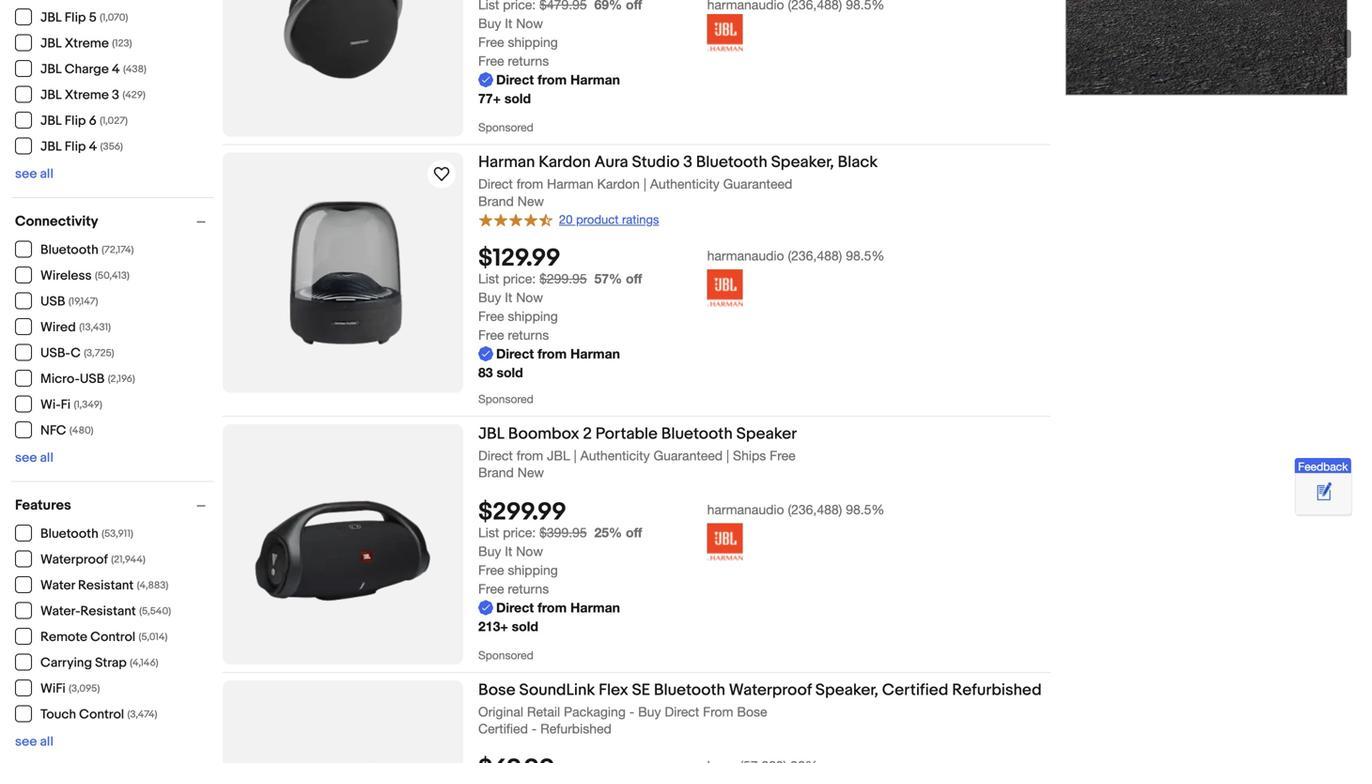 Task type: vqa. For each thing, say whether or not it's contained in the screenshot.


Task type: describe. For each thing, give the bounding box(es) containing it.
0 vertical spatial kardon
[[539, 153, 591, 173]]

harmanaudio (236,488) 98.5% list price: $299.95 57% off
[[478, 248, 885, 287]]

black
[[838, 153, 878, 173]]

0 horizontal spatial |
[[574, 448, 577, 464]]

water-
[[40, 604, 80, 620]]

boombox
[[508, 425, 579, 444]]

direct inside free shipping free returns direct from harman 77+ sold
[[496, 72, 534, 87]]

(5,014)
[[139, 632, 168, 644]]

| for aura
[[644, 176, 646, 192]]

6
[[89, 113, 97, 129]]

packaging
[[564, 705, 626, 720]]

bose soundlink flex se bluetooth waterproof speaker, certified refurbished heading
[[478, 681, 1042, 701]]

| for 2
[[726, 448, 729, 464]]

(4,146)
[[130, 658, 158, 670]]

control for remote control
[[90, 630, 135, 646]]

jbl for (1,027)
[[40, 113, 62, 129]]

wi-fi (1,349)
[[40, 398, 102, 414]]

studio
[[632, 153, 680, 173]]

connectivity button
[[15, 213, 214, 230]]

ratings
[[622, 212, 659, 227]]

shipping for $299.99
[[508, 563, 558, 578]]

(356)
[[100, 141, 123, 153]]

bluetooth up 'wireless'
[[40, 243, 98, 259]]

buy inside bose soundlink flex se bluetooth waterproof speaker, certified refurbished original retail packaging - buy direct from bose certified - refurbished
[[638, 705, 661, 720]]

all for connectivity
[[40, 451, 53, 467]]

(123)
[[112, 38, 132, 50]]

charge
[[65, 62, 109, 78]]

now for $299.99
[[516, 544, 543, 559]]

bluetooth (72,174)
[[40, 243, 134, 259]]

direct inside jbl boombox 2 portable bluetooth speaker direct from jbl | authenticity guaranteed | ships free brand new
[[478, 448, 513, 464]]

(3,095)
[[69, 684, 100, 696]]

water resistant (4,883)
[[40, 579, 168, 595]]

free shipping free returns direct from harman 77+ sold
[[478, 34, 620, 106]]

jbl for (356)
[[40, 139, 62, 155]]

waterproof inside bose soundlink flex se bluetooth waterproof speaker, certified refurbished original retail packaging - buy direct from bose certified - refurbished
[[729, 681, 812, 701]]

advertisement region
[[1066, 0, 1348, 96]]

direct inside buy it now free shipping free returns direct from harman 213+ sold
[[496, 600, 534, 616]]

brand for jbl
[[478, 465, 514, 481]]

98.5% for $299.99
[[846, 502, 885, 518]]

usb-
[[40, 346, 71, 362]]

jbl xtreme 3 (429)
[[40, 88, 146, 104]]

micro-usb (2,196)
[[40, 372, 135, 388]]

shipping for $129.99
[[508, 309, 558, 324]]

jbl boombox 2 portable bluetooth speaker link
[[478, 425, 1051, 448]]

bluetooth inside jbl boombox 2 portable bluetooth speaker direct from jbl | authenticity guaranteed | ships free brand new
[[661, 425, 733, 444]]

it for $299.99
[[505, 544, 512, 559]]

speaker
[[736, 425, 797, 444]]

ships
[[733, 448, 766, 464]]

bose soundlink flex se bluetooth waterproof speaker, certified refurbished original retail packaging - buy direct from bose certified - refurbished
[[478, 681, 1042, 737]]

features
[[15, 498, 71, 515]]

visit harmanaudio ebay store! image
[[707, 524, 743, 561]]

(438)
[[123, 64, 147, 76]]

nfc
[[40, 423, 66, 439]]

speaker, for black
[[771, 153, 834, 173]]

all for features
[[40, 735, 53, 751]]

$399.95
[[539, 525, 587, 541]]

guaranteed inside jbl boombox 2 portable bluetooth speaker direct from jbl | authenticity guaranteed | ships free brand new
[[654, 448, 723, 464]]

soundlink
[[519, 681, 595, 701]]

jbl boombox 2 portable bluetooth speaker heading
[[478, 425, 797, 444]]

bose soundlink flex se bluetooth waterproof speaker, certified refurbished link
[[478, 681, 1051, 704]]

harmanaudio for $299.99
[[707, 502, 784, 518]]

se
[[632, 681, 650, 701]]

water
[[40, 579, 75, 595]]

direct inside harman kardon aura studio 3 bluetooth speaker, black direct from harman kardon | authenticity guaranteed brand new
[[478, 176, 513, 192]]

20
[[559, 212, 573, 227]]

4 for jbl charge 4
[[112, 62, 120, 78]]

bluetooth up waterproof (21,944)
[[40, 527, 98, 543]]

control for touch control
[[79, 708, 124, 724]]

83
[[478, 365, 493, 381]]

direct inside bose soundlink flex se bluetooth waterproof speaker, certified refurbished original retail packaging - buy direct from bose certified - refurbished
[[665, 705, 699, 720]]

micro-
[[40, 372, 80, 388]]

(19,147)
[[68, 296, 98, 308]]

harman up 20 product ratings "link"
[[547, 176, 594, 192]]

jbl for (1,070)
[[40, 10, 62, 26]]

0 horizontal spatial certified
[[478, 722, 528, 737]]

(3,474)
[[127, 710, 157, 722]]

1 vertical spatial usb
[[80, 372, 105, 388]]

usb (19,147)
[[40, 294, 98, 310]]

jbl flip 6 (1,027)
[[40, 113, 128, 129]]

price: for $129.99
[[503, 271, 536, 287]]

feedback
[[1298, 460, 1348, 473]]

$129.99
[[478, 244, 561, 273]]

off for $129.99
[[626, 271, 642, 287]]

wireless (50,413)
[[40, 268, 130, 284]]

buy for buy it now free shipping free returns direct from harman 83 sold
[[478, 290, 501, 305]]

wifi
[[40, 682, 66, 698]]

see all button for connectivity
[[15, 451, 53, 467]]

20 product ratings link
[[478, 211, 659, 228]]

from
[[703, 705, 733, 720]]

authenticity inside jbl boombox 2 portable bluetooth speaker direct from jbl | authenticity guaranteed | ships free brand new
[[580, 448, 650, 464]]

0 vertical spatial refurbished
[[952, 681, 1042, 701]]

jbl down jbl flip 5 (1,070) at the top of page
[[40, 36, 62, 52]]

harman kardon aura studio 3 bluetooth speaker, black direct from harman kardon | authenticity guaranteed brand new
[[478, 153, 878, 209]]

resistant for water resistant
[[78, 579, 134, 595]]

1 vertical spatial bose
[[737, 705, 767, 720]]

harmanaudio (236,488) 98.5% list price: $399.95 25% off
[[478, 502, 885, 541]]

strap
[[95, 656, 127, 672]]

portable
[[596, 425, 658, 444]]

new for kardon
[[518, 193, 544, 209]]

c
[[71, 346, 81, 362]]

wireless
[[40, 268, 92, 284]]

usb-c (3,725)
[[40, 346, 114, 362]]

touch
[[40, 708, 76, 724]]

1 it from the top
[[505, 16, 512, 31]]

(21,944)
[[111, 555, 146, 567]]

(236,488) for $299.99
[[788, 502, 842, 518]]

bose soundlink flex se bluetooth waterproof speaker, certified refurbished image
[[223, 711, 463, 764]]

bluetooth (53,911)
[[40, 527, 133, 543]]

wired
[[40, 320, 76, 336]]

(429)
[[123, 89, 146, 102]]

1 horizontal spatial certified
[[882, 681, 949, 701]]

0 horizontal spatial bose
[[478, 681, 516, 701]]

0 vertical spatial -
[[629, 705, 634, 720]]

(4,883)
[[137, 580, 168, 593]]

2
[[583, 425, 592, 444]]

off for $299.99
[[626, 525, 642, 541]]

flip for 6
[[65, 113, 86, 129]]

shipping inside free shipping free returns direct from harman 77+ sold
[[508, 34, 558, 50]]

77+
[[478, 91, 501, 106]]

(2,196)
[[108, 374, 135, 386]]

touch control (3,474)
[[40, 708, 157, 724]]

flex
[[599, 681, 628, 701]]

harman kardon aura studio 3 bluetooth speaker, black image
[[223, 153, 463, 393]]

returns for $299.99
[[508, 582, 549, 597]]

water-resistant (5,540)
[[40, 604, 171, 620]]

harman kardon onyx studio 7 portable stereo bluetooth speaker image
[[223, 0, 463, 137]]

list for $299.99
[[478, 525, 499, 541]]

new for boombox
[[518, 465, 544, 481]]

1 see from the top
[[15, 166, 37, 182]]

(1,349)
[[74, 400, 102, 412]]

(53,911)
[[102, 529, 133, 541]]

see all button for features
[[15, 735, 53, 751]]

$299.95
[[539, 271, 587, 287]]

waterproof (21,944)
[[40, 553, 146, 569]]

buy it now free shipping free returns direct from harman 83 sold
[[478, 290, 620, 381]]



Task type: locate. For each thing, give the bounding box(es) containing it.
1 vertical spatial it
[[505, 290, 512, 305]]

visit harmanaudio ebay store! image for free shipping
[[707, 270, 743, 307]]

harman inside buy it now free shipping free returns direct from harman 213+ sold
[[570, 600, 620, 616]]

3 returns from the top
[[508, 582, 549, 597]]

98.5% inside 'harmanaudio (236,488) 98.5% list price: $399.95 25% off'
[[846, 502, 885, 518]]

brand for harman
[[478, 193, 514, 209]]

all
[[40, 166, 53, 182], [40, 451, 53, 467], [40, 735, 53, 751]]

1 vertical spatial brand
[[478, 465, 514, 481]]

bluetooth right the studio
[[696, 153, 768, 173]]

resistant down water resistant (4,883)
[[80, 604, 136, 620]]

see all
[[15, 166, 53, 182], [15, 451, 53, 467], [15, 735, 53, 751]]

now inside buy it now free shipping free returns direct from harman 83 sold
[[516, 290, 543, 305]]

1 horizontal spatial |
[[644, 176, 646, 192]]

0 vertical spatial 3
[[112, 88, 119, 104]]

it inside buy it now free shipping free returns direct from harman 213+ sold
[[505, 544, 512, 559]]

jbl up the jbl flip 4 (356)
[[40, 113, 62, 129]]

from down boombox
[[517, 448, 543, 464]]

2 visit harmanaudio ebay store! image from the top
[[707, 270, 743, 307]]

all down the jbl flip 4 (356)
[[40, 166, 53, 182]]

3 shipping from the top
[[508, 563, 558, 578]]

0 vertical spatial price:
[[503, 271, 536, 287]]

(50,413)
[[95, 270, 130, 283]]

sold for $129.99
[[497, 365, 523, 381]]

2 vertical spatial returns
[[508, 582, 549, 597]]

flip down jbl flip 6 (1,027)
[[65, 139, 86, 155]]

2 new from the top
[[518, 465, 544, 481]]

(236,488)
[[788, 248, 842, 264], [788, 502, 842, 518]]

jbl up jbl flip 6 (1,027)
[[40, 88, 62, 104]]

57%
[[594, 271, 622, 287]]

harman up the aura
[[570, 72, 620, 87]]

jbl boombox 2 portable bluetooth speaker direct from jbl | authenticity guaranteed | ships free brand new
[[478, 425, 797, 481]]

1 vertical spatial 3
[[683, 153, 692, 173]]

kardon left the aura
[[539, 153, 591, 173]]

flip for 5
[[65, 10, 86, 26]]

returns inside free shipping free returns direct from harman 77+ sold
[[508, 53, 549, 69]]

see all for connectivity
[[15, 451, 53, 467]]

harmanaudio down harman kardon aura studio 3 bluetooth speaker, black link
[[707, 248, 784, 264]]

0 horizontal spatial -
[[532, 722, 537, 737]]

it up free shipping free returns direct from harman 77+ sold
[[505, 16, 512, 31]]

resistant up water-resistant (5,540) in the bottom left of the page
[[78, 579, 134, 595]]

0 vertical spatial all
[[40, 166, 53, 182]]

off right 57% in the left of the page
[[626, 271, 642, 287]]

(72,174)
[[102, 244, 134, 257]]

1 vertical spatial direct from harman text field
[[478, 599, 620, 618]]

1 horizontal spatial kardon
[[597, 176, 640, 192]]

2 see all from the top
[[15, 451, 53, 467]]

2 see all button from the top
[[15, 451, 53, 467]]

see all button down nfc
[[15, 451, 53, 467]]

flip left 6
[[65, 113, 86, 129]]

1 vertical spatial control
[[79, 708, 124, 724]]

usb
[[40, 294, 65, 310], [80, 372, 105, 388]]

authenticity down portable
[[580, 448, 650, 464]]

(480)
[[69, 425, 94, 438]]

1 returns from the top
[[508, 53, 549, 69]]

control up strap
[[90, 630, 135, 646]]

resistant
[[78, 579, 134, 595], [80, 604, 136, 620]]

aura
[[595, 153, 628, 173]]

bose
[[478, 681, 516, 701], [737, 705, 767, 720]]

from inside harman kardon aura studio 3 bluetooth speaker, black direct from harman kardon | authenticity guaranteed brand new
[[517, 176, 543, 192]]

1 vertical spatial all
[[40, 451, 53, 467]]

new inside harman kardon aura studio 3 bluetooth speaker, black direct from harman kardon | authenticity guaranteed brand new
[[518, 193, 544, 209]]

2 vertical spatial see all
[[15, 735, 53, 751]]

harmanaudio inside 'harmanaudio (236,488) 98.5% list price: $399.95 25% off'
[[707, 502, 784, 518]]

bluetooth up from
[[654, 681, 725, 701]]

buy it now free shipping free returns direct from harman 213+ sold
[[478, 544, 620, 635]]

1 new from the top
[[518, 193, 544, 209]]

shipping inside buy it now free shipping free returns direct from harman 83 sold
[[508, 309, 558, 324]]

1 vertical spatial see
[[15, 451, 37, 467]]

bose down bose soundlink flex se bluetooth waterproof speaker, certified refurbished heading
[[737, 705, 767, 720]]

sold
[[504, 91, 531, 106], [497, 365, 523, 381], [512, 619, 538, 635]]

see all down nfc
[[15, 451, 53, 467]]

3
[[112, 88, 119, 104], [683, 153, 692, 173]]

jbl xtreme (123)
[[40, 36, 132, 52]]

1 price: from the top
[[503, 271, 536, 287]]

3 left (429)
[[112, 88, 119, 104]]

see all button
[[15, 166, 53, 182], [15, 451, 53, 467], [15, 735, 53, 751]]

0 horizontal spatial refurbished
[[540, 722, 612, 737]]

returns
[[508, 53, 549, 69], [508, 327, 549, 343], [508, 582, 549, 597]]

0 horizontal spatial waterproof
[[40, 553, 108, 569]]

1 vertical spatial price:
[[503, 525, 536, 541]]

see all for features
[[15, 735, 53, 751]]

1 vertical spatial see all
[[15, 451, 53, 467]]

2 returns from the top
[[508, 327, 549, 343]]

jbl flip 5 (1,070)
[[40, 10, 128, 26]]

1 all from the top
[[40, 166, 53, 182]]

213+
[[478, 619, 508, 635]]

direct
[[496, 72, 534, 87], [478, 176, 513, 192], [496, 346, 534, 362], [478, 448, 513, 464], [496, 600, 534, 616], [665, 705, 699, 720]]

1 vertical spatial sold
[[497, 365, 523, 381]]

1 vertical spatial authenticity
[[580, 448, 650, 464]]

authenticity inside harman kardon aura studio 3 bluetooth speaker, black direct from harman kardon | authenticity guaranteed brand new
[[650, 176, 720, 192]]

buy inside buy it now free shipping free returns direct from harman 213+ sold
[[478, 544, 501, 559]]

guaranteed down harman kardon aura studio 3 bluetooth speaker, black link
[[723, 176, 792, 192]]

0 horizontal spatial usb
[[40, 294, 65, 310]]

2 off from the top
[[626, 525, 642, 541]]

3 inside harman kardon aura studio 3 bluetooth speaker, black direct from harman kardon | authenticity guaranteed brand new
[[683, 153, 692, 173]]

visit harmanaudio ebay store! image
[[707, 14, 743, 52], [707, 270, 743, 307]]

2 98.5% from the top
[[846, 502, 885, 518]]

direct left from
[[665, 705, 699, 720]]

0 horizontal spatial 3
[[112, 88, 119, 104]]

(236,488) for $129.99
[[788, 248, 842, 264]]

0 vertical spatial see
[[15, 166, 37, 182]]

buy for buy it now free shipping free returns direct from harman 213+ sold
[[478, 544, 501, 559]]

list left $299.95
[[478, 271, 499, 287]]

jbl
[[40, 10, 62, 26], [40, 36, 62, 52], [40, 62, 62, 78], [40, 88, 62, 104], [40, 113, 62, 129], [40, 139, 62, 155], [478, 425, 505, 444], [547, 448, 570, 464]]

0 vertical spatial see all
[[15, 166, 53, 182]]

3 flip from the top
[[65, 139, 86, 155]]

0 vertical spatial resistant
[[78, 579, 134, 595]]

2 vertical spatial see
[[15, 735, 37, 751]]

|
[[644, 176, 646, 192], [574, 448, 577, 464], [726, 448, 729, 464]]

returns up 213+
[[508, 582, 549, 597]]

20 product ratings
[[559, 212, 659, 227]]

2 horizontal spatial |
[[726, 448, 729, 464]]

harman
[[570, 72, 620, 87], [478, 153, 535, 173], [547, 176, 594, 192], [570, 346, 620, 362], [570, 600, 620, 616]]

1 horizontal spatial refurbished
[[952, 681, 1042, 701]]

from up 20 product ratings "link"
[[517, 176, 543, 192]]

jbl down boombox
[[547, 448, 570, 464]]

(5,540)
[[139, 606, 171, 618]]

list inside 'harmanaudio (236,488) 98.5% list price: $399.95 25% off'
[[478, 525, 499, 541]]

2 price: from the top
[[503, 525, 536, 541]]

1 brand from the top
[[478, 193, 514, 209]]

1 98.5% from the top
[[846, 248, 885, 264]]

0 vertical spatial certified
[[882, 681, 949, 701]]

kardon down the aura
[[597, 176, 640, 192]]

it down $129.99
[[505, 290, 512, 305]]

1 vertical spatial certified
[[478, 722, 528, 737]]

1 vertical spatial now
[[516, 290, 543, 305]]

4 left (356)
[[89, 139, 97, 155]]

1 visit harmanaudio ebay store! image from the top
[[707, 14, 743, 52]]

from down $299.95
[[538, 346, 567, 362]]

sold inside buy it now free shipping free returns direct from harman 213+ sold
[[512, 619, 538, 635]]

usb up wired in the top of the page
[[40, 294, 65, 310]]

2 vertical spatial shipping
[[508, 563, 558, 578]]

usb up the (1,349)
[[80, 372, 105, 388]]

0 horizontal spatial 4
[[89, 139, 97, 155]]

0 vertical spatial bose
[[478, 681, 516, 701]]

flip for 4
[[65, 139, 86, 155]]

direct from harman text field up 213+
[[478, 599, 620, 618]]

1 flip from the top
[[65, 10, 86, 26]]

jbl for portable
[[478, 425, 505, 444]]

1 off from the top
[[626, 271, 642, 287]]

4 for jbl flip 4
[[89, 139, 97, 155]]

0 vertical spatial flip
[[65, 10, 86, 26]]

1 see all from the top
[[15, 166, 53, 182]]

flip left 5
[[65, 10, 86, 26]]

3 all from the top
[[40, 735, 53, 751]]

3 right the studio
[[683, 153, 692, 173]]

waterproof down bluetooth (53,911)
[[40, 553, 108, 569]]

all down nfc
[[40, 451, 53, 467]]

(1,070)
[[100, 12, 128, 24]]

buy down $129.99
[[478, 290, 501, 305]]

direct inside buy it now free shipping free returns direct from harman 83 sold
[[496, 346, 534, 362]]

speaker,
[[771, 153, 834, 173], [815, 681, 879, 701]]

shipping up direct from harman text field
[[508, 309, 558, 324]]

direct up 213+
[[496, 600, 534, 616]]

5
[[89, 10, 97, 26]]

bluetooth inside bose soundlink flex se bluetooth waterproof speaker, certified refurbished original retail packaging - buy direct from bose certified - refurbished
[[654, 681, 725, 701]]

0 vertical spatial returns
[[508, 53, 549, 69]]

guaranteed inside harman kardon aura studio 3 bluetooth speaker, black direct from harman kardon | authenticity guaranteed brand new
[[723, 176, 792, 192]]

free
[[478, 34, 504, 50], [478, 53, 504, 69], [478, 309, 504, 324], [478, 327, 504, 343], [770, 448, 796, 464], [478, 563, 504, 578], [478, 582, 504, 597]]

price: inside 'harmanaudio (236,488) 98.5% list price: $399.95 25% off'
[[503, 525, 536, 541]]

it down the $299.99
[[505, 544, 512, 559]]

2 flip from the top
[[65, 113, 86, 129]]

new up 20 product ratings "link"
[[518, 193, 544, 209]]

1 shipping from the top
[[508, 34, 558, 50]]

from inside buy it now free shipping free returns direct from harman 83 sold
[[538, 346, 567, 362]]

from inside jbl boombox 2 portable bluetooth speaker direct from jbl | authenticity guaranteed | ships free brand new
[[517, 448, 543, 464]]

see for connectivity
[[15, 451, 37, 467]]

original
[[478, 705, 523, 720]]

2 vertical spatial now
[[516, 544, 543, 559]]

0 vertical spatial visit harmanaudio ebay store! image
[[707, 14, 743, 52]]

2 (236,488) from the top
[[788, 502, 842, 518]]

| left the ships
[[726, 448, 729, 464]]

sold for $299.99
[[512, 619, 538, 635]]

xtreme up charge
[[65, 36, 109, 52]]

see all up the connectivity
[[15, 166, 53, 182]]

buy down the $299.99
[[478, 544, 501, 559]]

sold inside buy it now free shipping free returns direct from harman 83 sold
[[497, 365, 523, 381]]

1 now from the top
[[516, 16, 543, 31]]

(13,431)
[[79, 322, 111, 334]]

1 vertical spatial kardon
[[597, 176, 640, 192]]

from
[[538, 72, 567, 87], [517, 176, 543, 192], [538, 346, 567, 362], [517, 448, 543, 464], [538, 600, 567, 616]]

1 horizontal spatial 4
[[112, 62, 120, 78]]

now
[[516, 16, 543, 31], [516, 290, 543, 305], [516, 544, 543, 559]]

speaker, inside harman kardon aura studio 3 bluetooth speaker, black direct from harman kardon | authenticity guaranteed brand new
[[771, 153, 834, 173]]

xtreme for (123)
[[65, 36, 109, 52]]

(3,725)
[[84, 348, 114, 360]]

2 harmanaudio from the top
[[707, 502, 784, 518]]

0 vertical spatial waterproof
[[40, 553, 108, 569]]

2 direct from harman text field from the top
[[478, 599, 620, 618]]

0 vertical spatial see all button
[[15, 166, 53, 182]]

3 it from the top
[[505, 544, 512, 559]]

1 harmanaudio from the top
[[707, 248, 784, 264]]

| down the studio
[[644, 176, 646, 192]]

(236,488) inside 'harmanaudio (236,488) 98.5% list price: $399.95 25% off'
[[788, 502, 842, 518]]

xtreme for 3
[[65, 88, 109, 104]]

xtreme down charge
[[65, 88, 109, 104]]

from down buy it now at the top left of page
[[538, 72, 567, 87]]

sold inside free shipping free returns direct from harman 77+ sold
[[504, 91, 531, 106]]

brand up the $299.99
[[478, 465, 514, 481]]

carrying
[[40, 656, 92, 672]]

sold right 77+
[[504, 91, 531, 106]]

buy down se
[[638, 705, 661, 720]]

bluetooth left speaker
[[661, 425, 733, 444]]

0 vertical spatial shipping
[[508, 34, 558, 50]]

price: for $299.99
[[503, 525, 536, 541]]

shipping down $399.95
[[508, 563, 558, 578]]

price: inside the harmanaudio (236,488) 98.5% list price: $299.95 57% off
[[503, 271, 536, 287]]

1 vertical spatial visit harmanaudio ebay store! image
[[707, 270, 743, 307]]

2 vertical spatial it
[[505, 544, 512, 559]]

0 vertical spatial off
[[626, 271, 642, 287]]

bluetooth inside harman kardon aura studio 3 bluetooth speaker, black direct from harman kardon | authenticity guaranteed brand new
[[696, 153, 768, 173]]

jbl flip 4 (356)
[[40, 139, 123, 155]]

watch harman kardon aura studio 3 bluetooth speaker, black image
[[430, 163, 453, 186]]

2 vertical spatial see all button
[[15, 735, 53, 751]]

0 vertical spatial speaker,
[[771, 153, 834, 173]]

wi-
[[40, 398, 61, 414]]

2 it from the top
[[505, 290, 512, 305]]

refurbished
[[952, 681, 1042, 701], [540, 722, 612, 737]]

off inside the harmanaudio (236,488) 98.5% list price: $299.95 57% off
[[626, 271, 642, 287]]

wifi (3,095)
[[40, 682, 100, 698]]

1 vertical spatial refurbished
[[540, 722, 612, 737]]

resistant for water-resistant
[[80, 604, 136, 620]]

1 see all button from the top
[[15, 166, 53, 182]]

waterproof
[[40, 553, 108, 569], [729, 681, 812, 701]]

guaranteed
[[723, 176, 792, 192], [654, 448, 723, 464]]

3 see from the top
[[15, 735, 37, 751]]

98.5% inside the harmanaudio (236,488) 98.5% list price: $299.95 57% off
[[846, 248, 885, 264]]

returns up direct from harman text field
[[508, 327, 549, 343]]

- down se
[[629, 705, 634, 720]]

1 vertical spatial see all button
[[15, 451, 53, 467]]

it for $129.99
[[505, 290, 512, 305]]

list inside the harmanaudio (236,488) 98.5% list price: $299.95 57% off
[[478, 271, 499, 287]]

2 list from the top
[[478, 525, 499, 541]]

3 see all button from the top
[[15, 735, 53, 751]]

see all button up the connectivity
[[15, 166, 53, 182]]

harmanaudio for $129.99
[[707, 248, 784, 264]]

price: left $299.95
[[503, 271, 536, 287]]

-
[[629, 705, 634, 720], [532, 722, 537, 737]]

fi
[[61, 398, 71, 414]]

1 vertical spatial xtreme
[[65, 88, 109, 104]]

now down $299.95
[[516, 290, 543, 305]]

0 vertical spatial harmanaudio
[[707, 248, 784, 264]]

1 vertical spatial harmanaudio
[[707, 502, 784, 518]]

new inside jbl boombox 2 portable bluetooth speaker direct from jbl | authenticity guaranteed | ships free brand new
[[518, 465, 544, 481]]

0 vertical spatial sold
[[504, 91, 531, 106]]

list for $129.99
[[478, 271, 499, 287]]

authenticity
[[650, 176, 720, 192], [580, 448, 650, 464]]

0 vertical spatial authenticity
[[650, 176, 720, 192]]

2 see from the top
[[15, 451, 37, 467]]

direct right watch harman kardon aura studio 3 bluetooth speaker, black icon
[[478, 176, 513, 192]]

| down boombox
[[574, 448, 577, 464]]

from inside buy it now free shipping free returns direct from harman 213+ sold
[[538, 600, 567, 616]]

direct up 77+
[[496, 72, 534, 87]]

harman inside free shipping free returns direct from harman 77+ sold
[[570, 72, 620, 87]]

0 horizontal spatial kardon
[[539, 153, 591, 173]]

harmanaudio inside the harmanaudio (236,488) 98.5% list price: $299.95 57% off
[[707, 248, 784, 264]]

1 horizontal spatial usb
[[80, 372, 105, 388]]

kardon
[[539, 153, 591, 173], [597, 176, 640, 192]]

it inside buy it now free shipping free returns direct from harman 83 sold
[[505, 290, 512, 305]]

from inside free shipping free returns direct from harman 77+ sold
[[538, 72, 567, 87]]

brand up $129.99
[[478, 193, 514, 209]]

3 see all from the top
[[15, 735, 53, 751]]

buy for buy it now
[[478, 16, 501, 31]]

0 vertical spatial new
[[518, 193, 544, 209]]

0 vertical spatial 98.5%
[[846, 248, 885, 264]]

connectivity
[[15, 213, 98, 230]]

2 xtreme from the top
[[65, 88, 109, 104]]

now down $399.95
[[516, 544, 543, 559]]

- down retail
[[532, 722, 537, 737]]

returns inside buy it now free shipping free returns direct from harman 213+ sold
[[508, 582, 549, 597]]

direct down boombox
[[478, 448, 513, 464]]

1 vertical spatial off
[[626, 525, 642, 541]]

jbl boombox 2 portable bluetooth speaker image
[[223, 425, 463, 665]]

1 horizontal spatial bose
[[737, 705, 767, 720]]

visit harmanaudio ebay store! image for free returns
[[707, 14, 743, 52]]

1 vertical spatial guaranteed
[[654, 448, 723, 464]]

harman down 25%
[[570, 600, 620, 616]]

(1,027)
[[100, 115, 128, 127]]

2 brand from the top
[[478, 465, 514, 481]]

2 all from the top
[[40, 451, 53, 467]]

2 vertical spatial flip
[[65, 139, 86, 155]]

direct up boombox
[[496, 346, 534, 362]]

returns down buy it now at the top left of page
[[508, 53, 549, 69]]

2 now from the top
[[516, 290, 543, 305]]

shipping down buy it now at the top left of page
[[508, 34, 558, 50]]

nfc (480)
[[40, 423, 94, 439]]

price:
[[503, 271, 536, 287], [503, 525, 536, 541]]

98.5% for $129.99
[[846, 248, 885, 264]]

waterproof up from
[[729, 681, 812, 701]]

jbl down jbl flip 6 (1,027)
[[40, 139, 62, 155]]

harman right watch harman kardon aura studio 3 bluetooth speaker, black icon
[[478, 153, 535, 173]]

harman down 57% in the left of the page
[[570, 346, 620, 362]]

from down $399.95
[[538, 600, 567, 616]]

speaker, inside bose soundlink flex se bluetooth waterproof speaker, certified refurbished original retail packaging - buy direct from bose certified - refurbished
[[815, 681, 879, 701]]

free inside jbl boombox 2 portable bluetooth speaker direct from jbl | authenticity guaranteed | ships free brand new
[[770, 448, 796, 464]]

sold right 83
[[497, 365, 523, 381]]

1 vertical spatial returns
[[508, 327, 549, 343]]

xtreme
[[65, 36, 109, 52], [65, 88, 109, 104]]

brand inside harman kardon aura studio 3 bluetooth speaker, black direct from harman kardon | authenticity guaranteed brand new
[[478, 193, 514, 209]]

harman kardon aura studio 3 bluetooth speaker, black heading
[[478, 153, 878, 173]]

1 vertical spatial flip
[[65, 113, 86, 129]]

brand inside jbl boombox 2 portable bluetooth speaker direct from jbl | authenticity guaranteed | ships free brand new
[[478, 465, 514, 481]]

0 vertical spatial (236,488)
[[788, 248, 842, 264]]

authenticity down harman kardon aura studio 3 bluetooth speaker, black heading
[[650, 176, 720, 192]]

| inside harman kardon aura studio 3 bluetooth speaker, black direct from harman kardon | authenticity guaranteed brand new
[[644, 176, 646, 192]]

see for features
[[15, 735, 37, 751]]

1 vertical spatial (236,488)
[[788, 502, 842, 518]]

harman inside buy it now free shipping free returns direct from harman 83 sold
[[570, 346, 620, 362]]

1 vertical spatial resistant
[[80, 604, 136, 620]]

1 vertical spatial list
[[478, 525, 499, 541]]

jbl left boombox
[[478, 425, 505, 444]]

1 vertical spatial 98.5%
[[846, 502, 885, 518]]

0 vertical spatial control
[[90, 630, 135, 646]]

bluetooth
[[696, 153, 768, 173], [40, 243, 98, 259], [661, 425, 733, 444], [40, 527, 98, 543], [654, 681, 725, 701]]

harmanaudio up visit harmanaudio ebay store! image
[[707, 502, 784, 518]]

off
[[626, 271, 642, 287], [626, 525, 642, 541]]

0 vertical spatial list
[[478, 271, 499, 287]]

Direct from Harman text field
[[478, 71, 620, 89], [478, 599, 620, 618]]

0 vertical spatial usb
[[40, 294, 65, 310]]

0 vertical spatial now
[[516, 16, 543, 31]]

2 vertical spatial sold
[[512, 619, 538, 635]]

buy up 77+
[[478, 16, 501, 31]]

shipping inside buy it now free shipping free returns direct from harman 213+ sold
[[508, 563, 558, 578]]

control down (3,095)
[[79, 708, 124, 724]]

jbl left charge
[[40, 62, 62, 78]]

1 (236,488) from the top
[[788, 248, 842, 264]]

1 horizontal spatial -
[[629, 705, 634, 720]]

control
[[90, 630, 135, 646], [79, 708, 124, 724]]

1 direct from harman text field from the top
[[478, 71, 620, 89]]

returns for $129.99
[[508, 327, 549, 343]]

jbl for (438)
[[40, 62, 62, 78]]

now up free shipping free returns direct from harman 77+ sold
[[516, 16, 543, 31]]

buy
[[478, 16, 501, 31], [478, 290, 501, 305], [478, 544, 501, 559], [638, 705, 661, 720]]

0 vertical spatial guaranteed
[[723, 176, 792, 192]]

now for $129.99
[[516, 290, 543, 305]]

returns inside buy it now free shipping free returns direct from harman 83 sold
[[508, 327, 549, 343]]

1 vertical spatial new
[[518, 465, 544, 481]]

1 vertical spatial 4
[[89, 139, 97, 155]]

features button
[[15, 498, 214, 515]]

0 vertical spatial it
[[505, 16, 512, 31]]

1 vertical spatial speaker,
[[815, 681, 879, 701]]

$299.99
[[478, 498, 567, 527]]

sold right 213+
[[512, 619, 538, 635]]

buy inside buy it now free shipping free returns direct from harman 83 sold
[[478, 290, 501, 305]]

direct from harman text field up 77+
[[478, 71, 620, 89]]

1 vertical spatial -
[[532, 722, 537, 737]]

2 vertical spatial all
[[40, 735, 53, 751]]

buy it now
[[478, 16, 543, 31]]

1 horizontal spatial 3
[[683, 153, 692, 173]]

off inside 'harmanaudio (236,488) 98.5% list price: $399.95 25% off'
[[626, 525, 642, 541]]

1 vertical spatial shipping
[[508, 309, 558, 324]]

98.5%
[[846, 248, 885, 264], [846, 502, 885, 518]]

1 vertical spatial waterproof
[[729, 681, 812, 701]]

carrying strap (4,146)
[[40, 656, 158, 672]]

0 vertical spatial xtreme
[[65, 36, 109, 52]]

price: left $399.95
[[503, 525, 536, 541]]

jbl for (429)
[[40, 88, 62, 104]]

harman kardon aura studio 3 bluetooth speaker, black link
[[478, 153, 1051, 176]]

25%
[[594, 525, 622, 541]]

guaranteed down jbl boombox 2 portable bluetooth speaker heading at bottom
[[654, 448, 723, 464]]

new down boombox
[[518, 465, 544, 481]]

now inside buy it now free shipping free returns direct from harman 213+ sold
[[516, 544, 543, 559]]

0 vertical spatial 4
[[112, 62, 120, 78]]

speaker, for certified
[[815, 681, 879, 701]]

2 shipping from the top
[[508, 309, 558, 324]]

Direct from Harman text field
[[478, 345, 620, 364]]

list left $399.95
[[478, 525, 499, 541]]

3 now from the top
[[516, 544, 543, 559]]

jbl charge 4 (438)
[[40, 62, 147, 78]]

4 left (438)
[[112, 62, 120, 78]]

bose up original
[[478, 681, 516, 701]]

1 xtreme from the top
[[65, 36, 109, 52]]

1 list from the top
[[478, 271, 499, 287]]

(236,488) inside the harmanaudio (236,488) 98.5% list price: $299.95 57% off
[[788, 248, 842, 264]]

see all button down the touch
[[15, 735, 53, 751]]

off right 25%
[[626, 525, 642, 541]]

retail
[[527, 705, 560, 720]]

product
[[576, 212, 619, 227]]

remote
[[40, 630, 87, 646]]

0 vertical spatial brand
[[478, 193, 514, 209]]

wired (13,431)
[[40, 320, 111, 336]]

0 vertical spatial direct from harman text field
[[478, 71, 620, 89]]

see all down the touch
[[15, 735, 53, 751]]

all down the touch
[[40, 735, 53, 751]]



